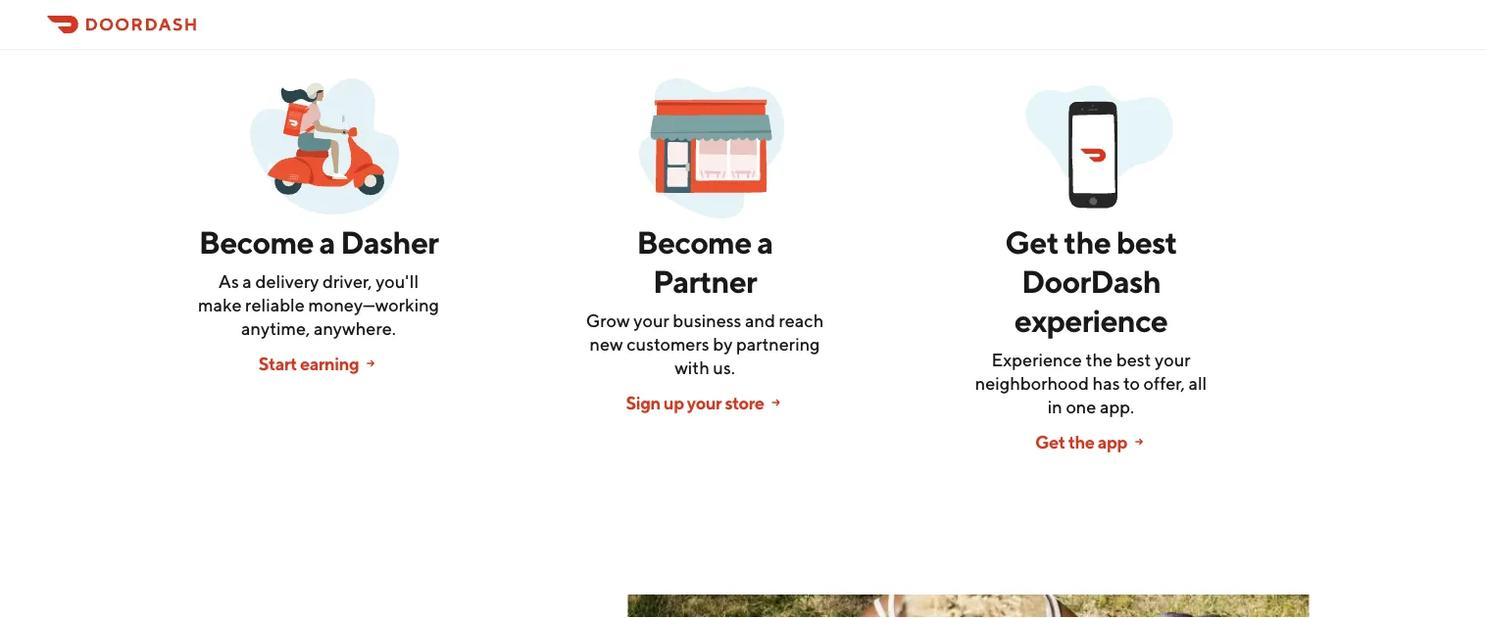 Task type: describe. For each thing, give the bounding box(es) containing it.
your inside experience the best your neighborhood has to offer, all in one app.
[[1155, 350, 1191, 371]]

the inside button
[[1069, 432, 1095, 453]]

dasher
[[341, 224, 438, 261]]

your inside button
[[687, 393, 722, 414]]

with
[[675, 357, 710, 378]]

you'll
[[376, 271, 419, 292]]

partner
[[653, 263, 757, 300]]

the for your
[[1086, 350, 1113, 371]]

get the best doordash experience image
[[1023, 72, 1174, 223]]

new
[[590, 334, 623, 355]]

sign up your store button
[[582, 392, 828, 415]]

business
[[673, 310, 742, 331]]

one
[[1066, 397, 1097, 418]]

app
[[1098, 432, 1128, 453]]

app.
[[1100, 397, 1135, 418]]

neighborhood
[[975, 373, 1089, 394]]

money—working
[[308, 295, 439, 316]]

best for your
[[1117, 350, 1152, 371]]

become a dasher
[[199, 224, 438, 261]]

by
[[713, 334, 733, 355]]

experience
[[1015, 302, 1168, 339]]

become for become a dasher
[[199, 224, 314, 261]]

grow your business and reach new customers by partnering with us.
[[586, 310, 824, 378]]

doordash
[[1022, 263, 1161, 300]]

store
[[725, 393, 764, 414]]

a for partner
[[757, 224, 773, 261]]

a for dasher
[[319, 224, 335, 261]]

get the app button
[[969, 431, 1214, 454]]

delivery
[[255, 271, 319, 292]]

reliable
[[245, 295, 305, 316]]

grow
[[586, 310, 630, 331]]

best for doordash
[[1117, 224, 1177, 261]]

get for get the best doordash experience
[[1005, 224, 1059, 261]]



Task type: vqa. For each thing, say whether or not it's contained in the screenshot.
2367 phillip ct popup button
no



Task type: locate. For each thing, give the bounding box(es) containing it.
get inside button
[[1035, 432, 1065, 453]]

the for doordash
[[1064, 224, 1111, 261]]

2 become from the left
[[637, 224, 752, 261]]

best inside experience the best your neighborhood has to offer, all in one app.
[[1117, 350, 1152, 371]]

become inside become a partner
[[637, 224, 752, 261]]

0 vertical spatial your
[[634, 310, 669, 331]]

0 horizontal spatial become
[[199, 224, 314, 261]]

0 vertical spatial get
[[1005, 224, 1059, 261]]

as
[[218, 271, 239, 292]]

1 vertical spatial your
[[1155, 350, 1191, 371]]

become a dasher image
[[250, 72, 401, 223]]

become a partner image
[[636, 72, 787, 223]]

your up the 'offer,'
[[1155, 350, 1191, 371]]

1 vertical spatial get
[[1035, 432, 1065, 453]]

up
[[664, 393, 684, 414]]

earning
[[300, 353, 359, 375]]

best inside get the best doordash experience
[[1117, 224, 1177, 261]]

best up to
[[1117, 350, 1152, 371]]

2 vertical spatial the
[[1069, 432, 1095, 453]]

1 vertical spatial the
[[1086, 350, 1113, 371]]

customers
[[627, 334, 709, 355]]

offer,
[[1144, 373, 1185, 394]]

0 vertical spatial best
[[1117, 224, 1177, 261]]

the left the app
[[1069, 432, 1095, 453]]

reach
[[779, 310, 824, 331]]

as a delivery driver, you'll make reliable money—working anytime, anywhere.
[[198, 271, 439, 339]]

and
[[745, 310, 775, 331]]

the inside experience the best your neighborhood has to offer, all in one app.
[[1086, 350, 1113, 371]]

a up driver,
[[319, 224, 335, 261]]

0 horizontal spatial a
[[243, 271, 252, 292]]

get down 'in'
[[1035, 432, 1065, 453]]

1 become from the left
[[199, 224, 314, 261]]

2 horizontal spatial a
[[757, 224, 773, 261]]

get up doordash
[[1005, 224, 1059, 261]]

1 horizontal spatial become
[[637, 224, 752, 261]]

in
[[1048, 397, 1063, 418]]

sign up your store
[[626, 393, 764, 414]]

partnering
[[736, 334, 820, 355]]

your right "up"
[[687, 393, 722, 414]]

start earning
[[259, 353, 359, 375]]

everything you crave, delivered. image
[[628, 596, 1309, 619]]

2 best from the top
[[1117, 350, 1152, 371]]

best up doordash
[[1117, 224, 1177, 261]]

sign
[[626, 393, 661, 414]]

start
[[259, 353, 297, 375]]

a right as
[[243, 271, 252, 292]]

to
[[1124, 373, 1140, 394]]

anytime,
[[241, 318, 310, 339]]

become for become a partner
[[637, 224, 752, 261]]

get for get the app
[[1035, 432, 1065, 453]]

a
[[319, 224, 335, 261], [757, 224, 773, 261], [243, 271, 252, 292]]

your inside 'grow your business and reach new customers by partnering with us.'
[[634, 310, 669, 331]]

get
[[1005, 224, 1059, 261], [1035, 432, 1065, 453]]

best
[[1117, 224, 1177, 261], [1117, 350, 1152, 371]]

0 vertical spatial the
[[1064, 224, 1111, 261]]

get inside get the best doordash experience
[[1005, 224, 1059, 261]]

1 vertical spatial best
[[1117, 350, 1152, 371]]

the up has
[[1086, 350, 1113, 371]]

has
[[1093, 373, 1120, 394]]

get the best doordash experience
[[1005, 224, 1177, 339]]

the up doordash
[[1064, 224, 1111, 261]]

your
[[634, 310, 669, 331], [1155, 350, 1191, 371], [687, 393, 722, 414]]

make
[[198, 295, 242, 316]]

1 horizontal spatial a
[[319, 224, 335, 261]]

1 best from the top
[[1117, 224, 1177, 261]]

become up partner
[[637, 224, 752, 261]]

the inside get the best doordash experience
[[1064, 224, 1111, 261]]

2 horizontal spatial your
[[1155, 350, 1191, 371]]

driver,
[[323, 271, 372, 292]]

your up the customers
[[634, 310, 669, 331]]

a up and
[[757, 224, 773, 261]]

experience
[[992, 350, 1082, 371]]

get the app
[[1035, 432, 1128, 453]]

us.
[[713, 357, 735, 378]]

become a partner
[[637, 224, 773, 300]]

start earning button
[[196, 352, 441, 376]]

1 horizontal spatial your
[[687, 393, 722, 414]]

a inside become a partner
[[757, 224, 773, 261]]

become
[[199, 224, 314, 261], [637, 224, 752, 261]]

0 horizontal spatial your
[[634, 310, 669, 331]]

anywhere.
[[314, 318, 396, 339]]

become up as
[[199, 224, 314, 261]]

2 vertical spatial your
[[687, 393, 722, 414]]

a for delivery
[[243, 271, 252, 292]]

a inside the as a delivery driver, you'll make reliable money—working anytime, anywhere.
[[243, 271, 252, 292]]

all
[[1189, 373, 1207, 394]]

experience the best your neighborhood has to offer, all in one app.
[[975, 350, 1207, 418]]

the
[[1064, 224, 1111, 261], [1086, 350, 1113, 371], [1069, 432, 1095, 453]]



